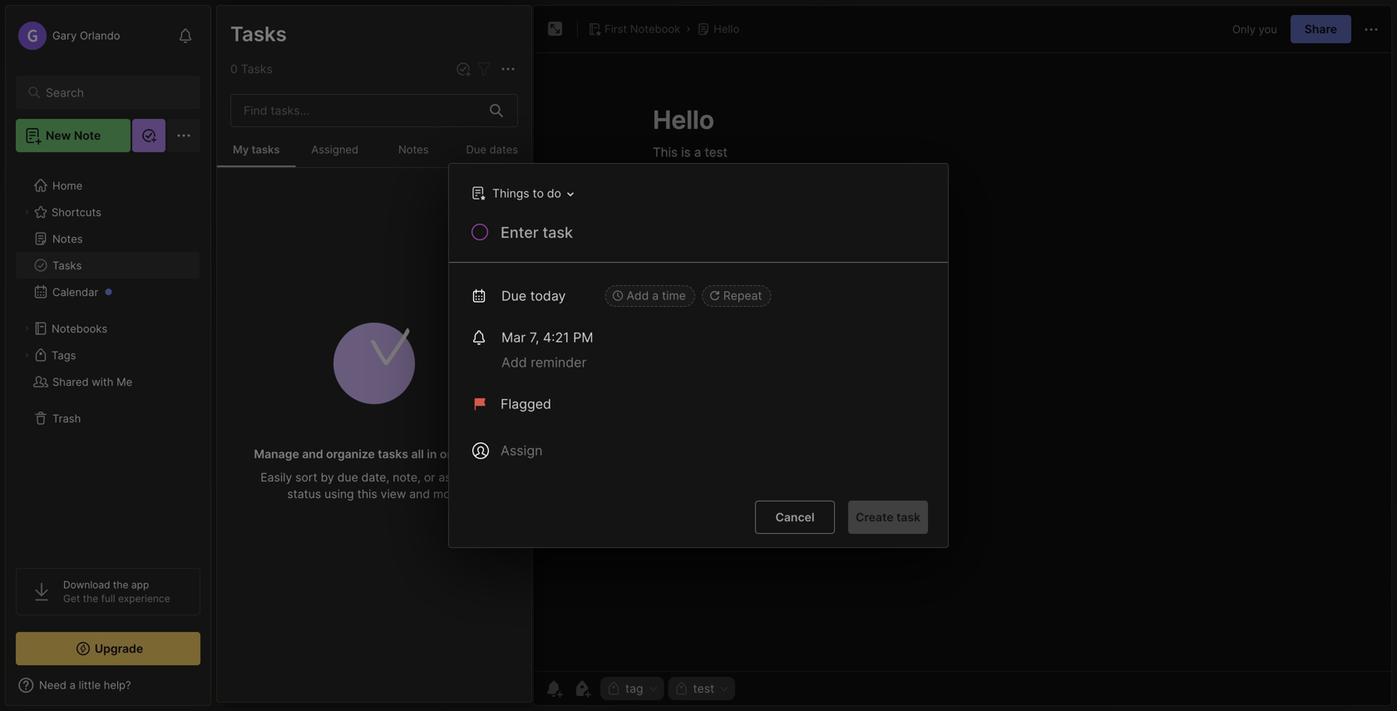 Task type: locate. For each thing, give the bounding box(es) containing it.
2 notes
[[230, 61, 271, 75]]

notes down find tasks… text box
[[398, 143, 429, 156]]

me
[[117, 375, 132, 388]]

with
[[92, 375, 113, 388]]

1 horizontal spatial notes
[[230, 21, 287, 45]]

assign
[[501, 443, 543, 459]]

tag
[[312, 158, 327, 170], [626, 682, 643, 696]]

1 things to do button from the left
[[463, 181, 580, 205]]

notes link
[[16, 225, 200, 252]]

cancel
[[776, 510, 815, 525]]

status
[[287, 487, 321, 501]]

my
[[233, 143, 249, 156]]

trash link
[[16, 405, 200, 432]]

hello button
[[694, 17, 743, 41]]

1 vertical spatial add
[[502, 354, 527, 371]]

only
[[1233, 23, 1256, 36]]

due left dates
[[466, 143, 487, 156]]

this
[[357, 487, 377, 501]]

add a reminder image
[[544, 679, 564, 699]]

easily
[[261, 470, 292, 485]]

0 vertical spatial tasks
[[252, 143, 280, 156]]

0 horizontal spatial tasks
[[252, 143, 280, 156]]

tree containing home
[[6, 162, 210, 553]]

expand notebooks image
[[22, 324, 32, 334]]

2 horizontal spatial notes
[[398, 143, 429, 156]]

all
[[411, 447, 424, 461]]

0 horizontal spatial test
[[279, 134, 299, 146]]

1 vertical spatial a
[[652, 289, 659, 303]]

1 vertical spatial tasks
[[378, 447, 408, 461]]

tasks inside row group
[[378, 447, 408, 461]]

hello
[[714, 22, 740, 35], [234, 116, 260, 129]]

test right tag "button" on the bottom of page
[[693, 682, 715, 696]]

Go to note or move task field
[[463, 181, 580, 205]]

1 horizontal spatial tag
[[626, 682, 643, 696]]

test up 2023
[[279, 134, 299, 146]]

a left time
[[652, 289, 659, 303]]

0 horizontal spatial notes
[[52, 232, 83, 245]]

tasks right 0
[[241, 62, 273, 76]]

assign button
[[463, 431, 553, 471]]

task
[[897, 510, 921, 525]]

notes down shortcuts
[[52, 232, 83, 245]]

tasks inside button
[[252, 143, 280, 156]]

None search field
[[46, 82, 178, 102]]

2 horizontal spatial test
[[693, 682, 715, 696]]

the down download
[[83, 593, 98, 605]]

1 vertical spatial due
[[502, 288, 527, 304]]

1 horizontal spatial due
[[502, 288, 527, 304]]

download
[[63, 579, 110, 591]]

the
[[113, 579, 129, 591], [83, 593, 98, 605]]

add left time
[[627, 289, 649, 303]]

1 vertical spatial and
[[410, 487, 430, 501]]

2 vertical spatial tasks
[[52, 259, 82, 272]]

due left today
[[502, 288, 527, 304]]

first notebook
[[605, 22, 681, 35]]

due for due today
[[502, 288, 527, 304]]

test down assigned at the top of the page
[[343, 158, 362, 170]]

due
[[466, 143, 487, 156], [502, 288, 527, 304]]

repeat
[[724, 289, 762, 303]]

add down mar
[[502, 354, 527, 371]]

0 horizontal spatial add
[[502, 354, 527, 371]]

0 vertical spatial add
[[627, 289, 649, 303]]

and down or
[[410, 487, 430, 501]]

add
[[627, 289, 649, 303], [502, 354, 527, 371]]

add for add reminder
[[502, 354, 527, 371]]

nov 28, 2023
[[234, 158, 298, 170]]

0 vertical spatial and
[[302, 447, 323, 461]]

shared
[[52, 375, 89, 388]]

1 vertical spatial tag
[[626, 682, 643, 696]]

pm
[[573, 329, 594, 346]]

1 horizontal spatial test
[[343, 158, 362, 170]]

add inside "button"
[[627, 289, 649, 303]]

add inside button
[[502, 354, 527, 371]]

row group
[[217, 168, 532, 515]]

tasks up nov 28, 2023
[[252, 143, 280, 156]]

and up 'sort'
[[302, 447, 323, 461]]

notebooks
[[52, 322, 107, 335]]

0 vertical spatial tasks
[[230, 22, 287, 46]]

expand note image
[[546, 19, 566, 39]]

manage and organize tasks all in one place
[[254, 447, 495, 461]]

tag down assigned at the top of the page
[[312, 158, 327, 170]]

0 tasks
[[230, 62, 273, 76]]

and
[[302, 447, 323, 461], [410, 487, 430, 501]]

do
[[547, 186, 561, 200]]

due inside button
[[466, 143, 487, 156]]

notebooks link
[[16, 315, 200, 342]]

flagged button
[[463, 384, 558, 424]]

2
[[230, 61, 237, 75]]

0 horizontal spatial hello
[[234, 116, 260, 129]]

Find tasks… text field
[[234, 97, 480, 124]]

add reminder button
[[497, 353, 591, 373]]

tree
[[6, 162, 210, 553]]

experience
[[118, 593, 170, 605]]

1 vertical spatial the
[[83, 593, 98, 605]]

new task image
[[455, 61, 472, 77]]

hello right the notebook at the left of page
[[714, 22, 740, 35]]

1 horizontal spatial add
[[627, 289, 649, 303]]

1 horizontal spatial hello
[[714, 22, 740, 35]]

test inside the "test" button
[[693, 682, 715, 696]]

first notebook button
[[585, 17, 684, 41]]

1 horizontal spatial tasks
[[378, 447, 408, 461]]

0 horizontal spatial and
[[302, 447, 323, 461]]

create task
[[856, 510, 921, 525]]

2 vertical spatial test
[[693, 682, 715, 696]]

tag right "add tag" image
[[626, 682, 643, 696]]

0 vertical spatial due
[[466, 143, 487, 156]]

0 horizontal spatial tag
[[312, 158, 327, 170]]

add a time button
[[605, 285, 695, 307]]

the up "full"
[[113, 579, 129, 591]]

1 horizontal spatial a
[[652, 289, 659, 303]]

sort
[[295, 470, 318, 485]]

0 horizontal spatial due
[[466, 143, 487, 156]]

due for due dates
[[466, 143, 487, 156]]

0 horizontal spatial the
[[83, 593, 98, 605]]

hello inside hello button
[[714, 22, 740, 35]]

notes
[[230, 21, 287, 45], [398, 143, 429, 156], [52, 232, 83, 245]]

create task button
[[849, 501, 928, 534]]

assigned button
[[296, 134, 374, 167]]

notes up notes
[[230, 21, 287, 45]]

full
[[101, 593, 115, 605]]

view
[[381, 487, 406, 501]]

0 vertical spatial a
[[270, 134, 276, 146]]

1 horizontal spatial and
[[410, 487, 430, 501]]

1 horizontal spatial the
[[113, 579, 129, 591]]

or
[[424, 470, 435, 485]]

tasks up notes
[[230, 22, 287, 46]]

you
[[1259, 23, 1278, 36]]

tasks up calendar
[[52, 259, 82, 272]]

and inside easily sort by due date, note, or assigned status using this view and more
[[410, 487, 430, 501]]

upgrade
[[95, 642, 143, 656]]

due inside button
[[502, 288, 527, 304]]

1 vertical spatial notes
[[398, 143, 429, 156]]

0 vertical spatial notes
[[230, 21, 287, 45]]

a right is at top
[[270, 134, 276, 146]]

dates
[[490, 143, 518, 156]]

0 vertical spatial hello
[[714, 22, 740, 35]]

tag button
[[601, 677, 664, 700]]

in
[[427, 447, 437, 461]]

share button
[[1291, 15, 1352, 43]]

to
[[533, 186, 544, 200]]

row group containing manage and organize tasks all in one place
[[217, 168, 532, 515]]

hello up this
[[234, 116, 260, 129]]

1 vertical spatial test
[[343, 158, 362, 170]]

notes inside tree
[[52, 232, 83, 245]]

tasks left "all"
[[378, 447, 408, 461]]

test
[[279, 134, 299, 146], [343, 158, 362, 170], [693, 682, 715, 696]]

2 vertical spatial notes
[[52, 232, 83, 245]]

flagged
[[501, 396, 552, 412]]

download the app get the full experience
[[63, 579, 170, 605]]

none search field inside main element
[[46, 82, 178, 102]]

home
[[52, 179, 83, 192]]

this
[[234, 134, 255, 146]]

test button
[[668, 677, 735, 700]]

tasks
[[252, 143, 280, 156], [378, 447, 408, 461]]



Task type: describe. For each thing, give the bounding box(es) containing it.
notes inside button
[[398, 143, 429, 156]]

2 things to do button from the left
[[468, 181, 580, 205]]

more
[[433, 487, 461, 501]]

using
[[325, 487, 354, 501]]

tags button
[[16, 342, 200, 369]]

expand tags image
[[22, 350, 32, 360]]

reminder
[[531, 354, 587, 371]]

a inside "button"
[[652, 289, 659, 303]]

Enter task text field
[[499, 222, 928, 250]]

assigned
[[439, 470, 488, 485]]

add reminder
[[502, 354, 587, 371]]

Note Editor text field
[[534, 52, 1392, 671]]

upgrade button
[[16, 632, 200, 666]]

calendar button
[[16, 279, 200, 305]]

this is a test
[[234, 134, 299, 146]]

app
[[131, 579, 149, 591]]

calendar
[[52, 286, 98, 298]]

cancel button
[[755, 501, 835, 534]]

shortcuts
[[52, 206, 101, 219]]

share
[[1305, 22, 1338, 36]]

shared with me
[[52, 375, 132, 388]]

new note
[[46, 129, 101, 143]]

things to do
[[492, 186, 561, 200]]

nov
[[234, 158, 253, 170]]

add for add a time
[[627, 289, 649, 303]]

main element
[[0, 0, 216, 711]]

tag inside "button"
[[626, 682, 643, 696]]

home link
[[16, 172, 200, 199]]

manage
[[254, 447, 299, 461]]

my tasks button
[[217, 134, 296, 167]]

due dates
[[466, 143, 518, 156]]

7,
[[530, 329, 539, 346]]

4:21
[[543, 329, 570, 346]]

due today
[[502, 288, 566, 304]]

add a time
[[627, 289, 686, 303]]

trash
[[52, 412, 81, 425]]

first
[[605, 22, 627, 35]]

is
[[258, 134, 267, 146]]

shared with me link
[[16, 369, 200, 395]]

only you
[[1233, 23, 1278, 36]]

tags
[[52, 349, 76, 362]]

0 horizontal spatial a
[[270, 134, 276, 146]]

add tag image
[[572, 679, 592, 699]]

shortcuts button
[[16, 199, 200, 225]]

note,
[[393, 470, 421, 485]]

Search text field
[[46, 85, 178, 101]]

2023
[[273, 158, 298, 170]]

tree inside main element
[[6, 162, 210, 553]]

mar 7, 4:21 pm
[[502, 329, 594, 346]]

place
[[464, 447, 495, 461]]

0 vertical spatial test
[[279, 134, 299, 146]]

note
[[74, 129, 101, 143]]

get
[[63, 593, 80, 605]]

repeat button
[[702, 285, 772, 307]]

note window element
[[533, 5, 1393, 706]]

assigned
[[311, 143, 359, 156]]

tasks button
[[16, 252, 200, 279]]

my tasks
[[233, 143, 280, 156]]

notes button
[[374, 134, 453, 167]]

organize
[[326, 447, 375, 461]]

mar 7, 4:21 pm button
[[495, 328, 600, 348]]

mar
[[502, 329, 526, 346]]

tasks inside button
[[52, 259, 82, 272]]

1 vertical spatial tasks
[[241, 62, 273, 76]]

0
[[230, 62, 238, 76]]

date,
[[362, 470, 390, 485]]

0 vertical spatial tag
[[312, 158, 327, 170]]

easily sort by due date, note, or assigned status using this view and more
[[261, 470, 488, 501]]

0 vertical spatial the
[[113, 579, 129, 591]]

by
[[321, 470, 334, 485]]

things
[[492, 186, 530, 200]]

due dates button
[[453, 134, 532, 167]]

new
[[46, 129, 71, 143]]

due today button
[[495, 286, 573, 306]]

1 vertical spatial hello
[[234, 116, 260, 129]]

create
[[856, 510, 894, 525]]

notes
[[240, 61, 271, 75]]

notebook
[[630, 22, 681, 35]]

time
[[662, 289, 686, 303]]

28,
[[255, 158, 270, 170]]

due
[[338, 470, 358, 485]]



Task type: vqa. For each thing, say whether or not it's contained in the screenshot.
Google
no



